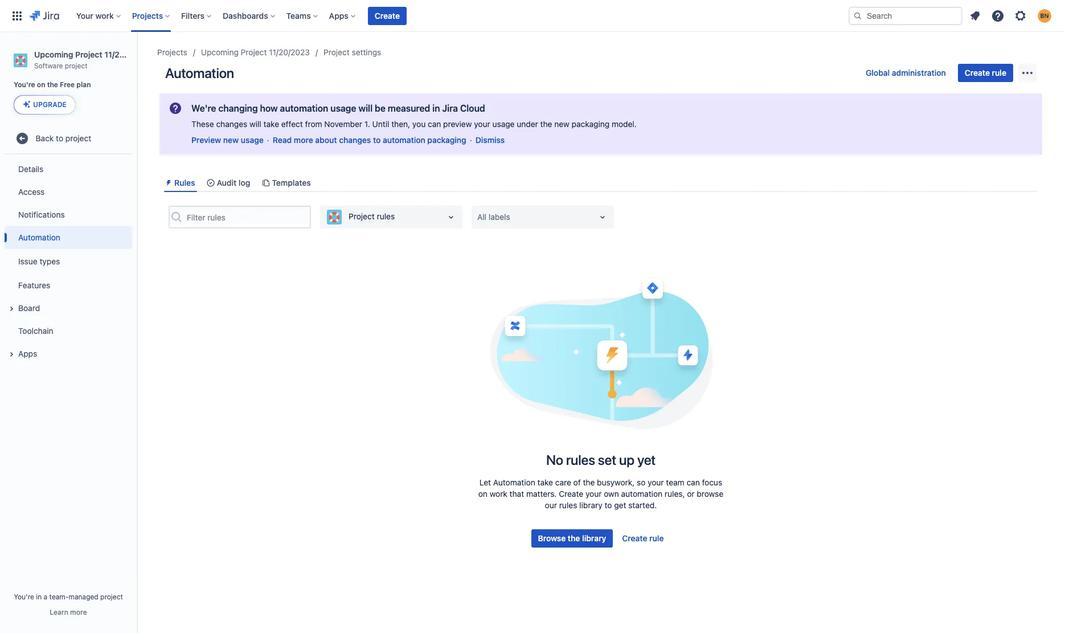 Task type: vqa. For each thing, say whether or not it's contained in the screenshot.
set
yes



Task type: describe. For each thing, give the bounding box(es) containing it.
access
[[18, 187, 45, 197]]

yet
[[638, 452, 656, 468]]

started.
[[629, 501, 657, 510]]

appswitcher icon image
[[10, 9, 24, 23]]

0 horizontal spatial in
[[36, 593, 42, 601]]

browse the library
[[538, 534, 607, 543]]

dashboards button
[[219, 7, 280, 25]]

2 vertical spatial your
[[586, 489, 602, 499]]

1.
[[365, 119, 370, 129]]

preview new usage · read more about changes to automation packaging · dismiss
[[192, 135, 505, 145]]

upcoming project 11/20/2023
[[201, 47, 310, 57]]

teams button
[[283, 7, 322, 25]]

1 horizontal spatial to
[[373, 135, 381, 145]]

changes inside we're changing how automation usage will be measured in jira cloud these changes will take effect from november 1. until then, you can preview your usage under the new packaging model.
[[216, 119, 248, 129]]

automation link
[[5, 226, 132, 249]]

2 horizontal spatial your
[[648, 478, 664, 487]]

audit log
[[217, 178, 250, 188]]

settings
[[352, 47, 382, 57]]

0 vertical spatial create rule button
[[959, 64, 1014, 82]]

project settings
[[324, 47, 382, 57]]

dismiss
[[476, 135, 505, 145]]

upgrade
[[33, 100, 67, 109]]

project inside back to project link
[[65, 133, 91, 143]]

board
[[18, 303, 40, 313]]

of
[[574, 478, 581, 487]]

packaging inside we're changing how automation usage will be measured in jira cloud these changes will take effect from november 1. until then, you can preview your usage under the new packaging model.
[[572, 119, 610, 129]]

managed
[[69, 593, 98, 601]]

Filter rules field
[[184, 207, 310, 228]]

notifications image
[[969, 9, 983, 23]]

upcoming project 11/20/2023 link
[[201, 46, 310, 59]]

changing
[[219, 103, 258, 113]]

set
[[598, 452, 617, 468]]

you're in a team-managed project
[[14, 593, 123, 601]]

templates
[[272, 178, 311, 188]]

care
[[556, 478, 572, 487]]

0 horizontal spatial usage
[[241, 135, 264, 145]]

sidebar navigation image
[[124, 46, 149, 68]]

issue
[[18, 256, 37, 266]]

we're changing how automation usage will be measured in jira cloud these changes will take effect from november 1. until then, you can preview your usage under the new packaging model.
[[192, 103, 637, 129]]

read
[[273, 135, 292, 145]]

create button
[[368, 7, 407, 25]]

details
[[18, 164, 43, 174]]

own
[[604, 489, 619, 499]]

more inside the learn more button
[[70, 608, 87, 617]]

software
[[34, 61, 63, 70]]

audit
[[217, 178, 237, 188]]

teams
[[287, 11, 311, 20]]

1 · from the left
[[267, 135, 270, 145]]

filters button
[[178, 7, 216, 25]]

learn more button
[[50, 608, 87, 617]]

in inside we're changing how automation usage will be measured in jira cloud these changes will take effect from november 1. until then, you can preview your usage under the new packaging model.
[[433, 103, 440, 113]]

no rules set up yet
[[547, 452, 656, 468]]

1 vertical spatial will
[[250, 119, 262, 129]]

measured
[[388, 103, 431, 113]]

projects for the projects popup button
[[132, 11, 163, 20]]

templates image
[[262, 178, 271, 187]]

upcoming project 11/20/2023 software project
[[34, 50, 147, 70]]

rules,
[[665, 489, 685, 499]]

that
[[510, 489, 525, 499]]

1 horizontal spatial will
[[359, 103, 373, 113]]

apps button
[[5, 343, 132, 365]]

a
[[44, 593, 47, 601]]

take inside we're changing how automation usage will be measured in jira cloud these changes will take effect from november 1. until then, you can preview your usage under the new packaging model.
[[264, 119, 279, 129]]

project settings link
[[324, 46, 382, 59]]

global
[[866, 68, 890, 78]]

then,
[[392, 119, 410, 129]]

library inside button
[[583, 534, 607, 543]]

1 vertical spatial new
[[223, 135, 239, 145]]

free
[[60, 80, 75, 89]]

library inside let automation take care of the busywork, so your team can focus on work that matters. create your own automation rules, or browse our rules library to get started.
[[580, 501, 603, 510]]

expand image for board
[[5, 302, 18, 316]]

your profile and settings image
[[1039, 9, 1052, 23]]

apps inside dropdown button
[[329, 11, 349, 20]]

november
[[325, 119, 363, 129]]

let automation take care of the busywork, so your team can focus on work that matters. create your own automation rules, or browse our rules library to get started.
[[479, 478, 724, 510]]

global administration
[[866, 68, 947, 78]]

1 vertical spatial rule
[[650, 534, 664, 543]]

0 vertical spatial automation
[[165, 65, 234, 81]]

projects button
[[129, 7, 175, 25]]

actions image
[[1021, 66, 1035, 80]]

our
[[545, 501, 557, 510]]

team-
[[49, 593, 69, 601]]

browse the library button
[[532, 530, 614, 548]]

rules
[[174, 178, 195, 188]]

you're for you're on the free plan
[[14, 80, 35, 89]]

create inside let automation take care of the busywork, so your team can focus on work that matters. create your own automation rules, or browse our rules library to get started.
[[559, 489, 584, 499]]

back to project link
[[5, 127, 132, 150]]

log
[[239, 178, 250, 188]]

let
[[480, 478, 491, 487]]

take inside let automation take care of the busywork, so your team can focus on work that matters. create your own automation rules, or browse our rules library to get started.
[[538, 478, 553, 487]]

your work button
[[73, 7, 125, 25]]

team
[[667, 478, 685, 487]]

automation inside let automation take care of the busywork, so your team can focus on work that matters. create your own automation rules, or browse our rules library to get started.
[[494, 478, 536, 487]]

under
[[517, 119, 539, 129]]

preview
[[444, 119, 472, 129]]

types
[[40, 256, 60, 266]]

toolchain
[[18, 326, 53, 336]]

1 vertical spatial create rule
[[623, 534, 664, 543]]

group containing details
[[5, 155, 132, 369]]

features
[[18, 280, 50, 290]]

cloud
[[461, 103, 486, 113]]

the inside we're changing how automation usage will be measured in jira cloud these changes will take effect from november 1. until then, you can preview your usage under the new packaging model.
[[541, 119, 553, 129]]

about
[[315, 135, 337, 145]]

automation inside group
[[18, 232, 60, 242]]

project inside upcoming project 11/20/2023 software project
[[75, 50, 102, 59]]

expand image for apps
[[5, 348, 18, 361]]



Task type: locate. For each thing, give the bounding box(es) containing it.
apps inside button
[[18, 349, 37, 358]]

0 vertical spatial rules
[[377, 212, 395, 221]]

0 vertical spatial library
[[580, 501, 603, 510]]

preview
[[192, 135, 221, 145]]

or
[[688, 489, 695, 499]]

0 vertical spatial can
[[428, 119, 441, 129]]

1 open image from the left
[[445, 210, 458, 224]]

· left dismiss
[[470, 135, 472, 145]]

library down of
[[580, 501, 603, 510]]

audit log image
[[207, 178, 216, 187]]

to right back
[[56, 133, 63, 143]]

automation down so
[[622, 489, 663, 499]]

2 · from the left
[[470, 135, 472, 145]]

1 you're from the top
[[14, 80, 35, 89]]

0 horizontal spatial more
[[70, 608, 87, 617]]

board button
[[5, 297, 132, 320]]

2 vertical spatial automation
[[622, 489, 663, 499]]

project inside upcoming project 11/20/2023 'link'
[[241, 47, 267, 57]]

project rules
[[349, 212, 395, 221]]

new right preview
[[223, 135, 239, 145]]

project up plan
[[65, 61, 88, 70]]

create rule left actions icon
[[966, 68, 1007, 78]]

0 vertical spatial rule
[[993, 68, 1007, 78]]

2 horizontal spatial automation
[[622, 489, 663, 499]]

tab list
[[160, 173, 1043, 192]]

11/20/2023 for upcoming project 11/20/2023 software project
[[104, 50, 147, 59]]

can inside we're changing how automation usage will be measured in jira cloud these changes will take effect from november 1. until then, you can preview your usage under the new packaging model.
[[428, 119, 441, 129]]

projects
[[132, 11, 163, 20], [157, 47, 187, 57]]

11/20/2023 inside 'link'
[[269, 47, 310, 57]]

2 expand image from the top
[[5, 348, 18, 361]]

these
[[192, 119, 214, 129]]

2 horizontal spatial automation
[[494, 478, 536, 487]]

take down 'how'
[[264, 119, 279, 129]]

matters.
[[527, 489, 557, 499]]

new
[[555, 119, 570, 129], [223, 135, 239, 145]]

dismiss button
[[476, 135, 505, 146]]

administration
[[893, 68, 947, 78]]

preview new usage button
[[192, 135, 264, 146]]

·
[[267, 135, 270, 145], [470, 135, 472, 145]]

so
[[637, 478, 646, 487]]

0 horizontal spatial automation
[[18, 232, 60, 242]]

1 vertical spatial automation
[[18, 232, 60, 242]]

your work
[[76, 11, 114, 20]]

0 vertical spatial automation
[[280, 103, 329, 113]]

· left read
[[267, 135, 270, 145]]

upgrade button
[[14, 96, 75, 114]]

1 vertical spatial in
[[36, 593, 42, 601]]

1 vertical spatial apps
[[18, 349, 37, 358]]

filters
[[181, 11, 205, 20]]

issue types link
[[5, 249, 132, 274]]

you
[[413, 119, 426, 129]]

more down managed
[[70, 608, 87, 617]]

upcoming down filters popup button
[[201, 47, 239, 57]]

you're for you're in a team-managed project
[[14, 593, 34, 601]]

2 horizontal spatial usage
[[493, 119, 515, 129]]

the right of
[[583, 478, 595, 487]]

1 horizontal spatial apps
[[329, 11, 349, 20]]

create up settings
[[375, 11, 400, 20]]

notifications
[[18, 210, 65, 219]]

up
[[620, 452, 635, 468]]

to down until
[[373, 135, 381, 145]]

settings image
[[1015, 9, 1028, 23]]

0 vertical spatial changes
[[216, 119, 248, 129]]

11/20/2023 for upcoming project 11/20/2023
[[269, 47, 310, 57]]

1 vertical spatial usage
[[493, 119, 515, 129]]

0 vertical spatial expand image
[[5, 302, 18, 316]]

apps button
[[326, 7, 360, 25]]

1 vertical spatial changes
[[339, 135, 371, 145]]

in left a at bottom left
[[36, 593, 42, 601]]

upcoming inside 'link'
[[201, 47, 239, 57]]

1 vertical spatial on
[[479, 489, 488, 499]]

1 vertical spatial automation
[[383, 135, 426, 145]]

1 horizontal spatial in
[[433, 103, 440, 113]]

automation down then,
[[383, 135, 426, 145]]

automation
[[280, 103, 329, 113], [383, 135, 426, 145], [622, 489, 663, 499]]

1 horizontal spatial rule
[[993, 68, 1007, 78]]

on down let
[[479, 489, 488, 499]]

1 horizontal spatial create rule button
[[959, 64, 1014, 82]]

automation down notifications
[[18, 232, 60, 242]]

0 vertical spatial apps
[[329, 11, 349, 20]]

1 horizontal spatial automation
[[383, 135, 426, 145]]

0 vertical spatial will
[[359, 103, 373, 113]]

model.
[[612, 119, 637, 129]]

work down let
[[490, 489, 508, 499]]

library right browse
[[583, 534, 607, 543]]

rules for no
[[567, 452, 596, 468]]

on inside let automation take care of the busywork, so your team can focus on work that matters. create your own automation rules, or browse our rules library to get started.
[[479, 489, 488, 499]]

project right managed
[[100, 593, 123, 601]]

automation inside let automation take care of the busywork, so your team can focus on work that matters. create your own automation rules, or browse our rules library to get started.
[[622, 489, 663, 499]]

apps down toolchain on the left
[[18, 349, 37, 358]]

rule left actions icon
[[993, 68, 1007, 78]]

library
[[580, 501, 603, 510], [583, 534, 607, 543]]

tab list containing rules
[[160, 173, 1043, 192]]

new inside we're changing how automation usage will be measured in jira cloud these changes will take effect from november 1. until then, you can preview your usage under the new packaging model.
[[555, 119, 570, 129]]

automation down projects link
[[165, 65, 234, 81]]

projects right the 'sidebar navigation' icon
[[157, 47, 187, 57]]

1 horizontal spatial ·
[[470, 135, 472, 145]]

2 vertical spatial rules
[[560, 501, 578, 510]]

0 vertical spatial work
[[95, 11, 114, 20]]

0 horizontal spatial to
[[56, 133, 63, 143]]

expand image inside board 'button'
[[5, 302, 18, 316]]

11/20/2023
[[269, 47, 310, 57], [104, 50, 147, 59]]

notifications link
[[5, 204, 132, 226]]

packaging left model.
[[572, 119, 610, 129]]

the right browse
[[568, 534, 581, 543]]

banner
[[0, 0, 1066, 32]]

1 vertical spatial work
[[490, 489, 508, 499]]

0 vertical spatial more
[[294, 135, 313, 145]]

changes down november
[[339, 135, 371, 145]]

in
[[433, 103, 440, 113], [36, 593, 42, 601]]

project inside project settings link
[[324, 47, 350, 57]]

to
[[56, 133, 63, 143], [373, 135, 381, 145], [605, 501, 612, 510]]

search image
[[854, 11, 863, 20]]

banner containing your work
[[0, 0, 1066, 32]]

2 open image from the left
[[596, 210, 610, 224]]

2 vertical spatial usage
[[241, 135, 264, 145]]

0 horizontal spatial apps
[[18, 349, 37, 358]]

0 horizontal spatial ·
[[267, 135, 270, 145]]

in left jira
[[433, 103, 440, 113]]

1 horizontal spatial usage
[[331, 103, 357, 113]]

work right your
[[95, 11, 114, 20]]

rule down started.
[[650, 534, 664, 543]]

jira image
[[30, 9, 59, 23], [30, 9, 59, 23]]

projects inside popup button
[[132, 11, 163, 20]]

Search field
[[849, 7, 963, 25]]

2 horizontal spatial to
[[605, 501, 612, 510]]

the right under
[[541, 119, 553, 129]]

0 vertical spatial projects
[[132, 11, 163, 20]]

0 horizontal spatial take
[[264, 119, 279, 129]]

the
[[47, 80, 58, 89], [541, 119, 553, 129], [583, 478, 595, 487], [568, 534, 581, 543]]

0 vertical spatial packaging
[[572, 119, 610, 129]]

will left "be"
[[359, 103, 373, 113]]

your left own
[[586, 489, 602, 499]]

rules image
[[164, 178, 173, 187]]

the left free
[[47, 80, 58, 89]]

will
[[359, 103, 373, 113], [250, 119, 262, 129]]

1 horizontal spatial more
[[294, 135, 313, 145]]

projects for projects link
[[157, 47, 187, 57]]

1 horizontal spatial take
[[538, 478, 553, 487]]

0 horizontal spatial open image
[[445, 210, 458, 224]]

browse
[[697, 489, 724, 499]]

read more about changes to automation packaging button
[[273, 135, 467, 146]]

1 horizontal spatial can
[[687, 478, 700, 487]]

your
[[76, 11, 93, 20]]

until
[[373, 119, 390, 129]]

no rules set up yet image
[[488, 273, 715, 431]]

new right under
[[555, 119, 570, 129]]

1 horizontal spatial on
[[479, 489, 488, 499]]

primary element
[[7, 0, 849, 32]]

0 vertical spatial create rule
[[966, 68, 1007, 78]]

expand image inside apps button
[[5, 348, 18, 361]]

create rule button left actions icon
[[959, 64, 1014, 82]]

0 vertical spatial your
[[474, 119, 491, 129]]

your inside we're changing how automation usage will be measured in jira cloud these changes will take effect from november 1. until then, you can preview your usage under the new packaging model.
[[474, 119, 491, 129]]

details link
[[5, 158, 132, 181]]

work inside let automation take care of the busywork, so your team can focus on work that matters. create your own automation rules, or browse our rules library to get started.
[[490, 489, 508, 499]]

automation up from
[[280, 103, 329, 113]]

dashboards
[[223, 11, 268, 20]]

open image
[[445, 210, 458, 224], [596, 210, 610, 224]]

can right you
[[428, 119, 441, 129]]

group
[[5, 155, 132, 369]]

changes up preview new usage button
[[216, 119, 248, 129]]

create down started.
[[623, 534, 648, 543]]

0 vertical spatial you're
[[14, 80, 35, 89]]

1 horizontal spatial 11/20/2023
[[269, 47, 310, 57]]

upcoming for upcoming project 11/20/2023 software project
[[34, 50, 73, 59]]

1 vertical spatial more
[[70, 608, 87, 617]]

0 horizontal spatial changes
[[216, 119, 248, 129]]

rules inside let automation take care of the busywork, so your team can focus on work that matters. create your own automation rules, or browse our rules library to get started.
[[560, 501, 578, 510]]

1 horizontal spatial your
[[586, 489, 602, 499]]

upcoming for upcoming project 11/20/2023
[[201, 47, 239, 57]]

0 horizontal spatial work
[[95, 11, 114, 20]]

toolchain link
[[5, 320, 132, 343]]

11/20/2023 down the projects popup button
[[104, 50, 147, 59]]

1 horizontal spatial new
[[555, 119, 570, 129]]

back to project
[[36, 133, 91, 143]]

your up dismiss
[[474, 119, 491, 129]]

you're on the free plan
[[14, 80, 91, 89]]

1 vertical spatial create rule button
[[616, 530, 671, 548]]

take
[[264, 119, 279, 129], [538, 478, 553, 487]]

0 vertical spatial on
[[37, 80, 45, 89]]

to inside let automation take care of the busywork, so your team can focus on work that matters. create your own automation rules, or browse our rules library to get started.
[[605, 501, 612, 510]]

create left actions icon
[[966, 68, 991, 78]]

rules
[[377, 212, 395, 221], [567, 452, 596, 468], [560, 501, 578, 510]]

expand image
[[5, 302, 18, 316], [5, 348, 18, 361]]

1 horizontal spatial work
[[490, 489, 508, 499]]

you're up upgrade button
[[14, 80, 35, 89]]

2 you're from the top
[[14, 593, 34, 601]]

project up details link
[[65, 133, 91, 143]]

how
[[260, 103, 278, 113]]

more down from
[[294, 135, 313, 145]]

be
[[375, 103, 386, 113]]

automation
[[165, 65, 234, 81], [18, 232, 60, 242], [494, 478, 536, 487]]

1 vertical spatial expand image
[[5, 348, 18, 361]]

your
[[474, 119, 491, 129], [648, 478, 664, 487], [586, 489, 602, 499]]

1 vertical spatial projects
[[157, 47, 187, 57]]

learn
[[50, 608, 68, 617]]

features link
[[5, 274, 132, 297]]

0 vertical spatial project
[[65, 61, 88, 70]]

rule
[[993, 68, 1007, 78], [650, 534, 664, 543]]

1 vertical spatial your
[[648, 478, 664, 487]]

create down of
[[559, 489, 584, 499]]

1 horizontal spatial packaging
[[572, 119, 610, 129]]

labels
[[489, 212, 511, 222]]

1 horizontal spatial changes
[[339, 135, 371, 145]]

your right so
[[648, 478, 664, 487]]

1 vertical spatial rules
[[567, 452, 596, 468]]

usage up november
[[331, 103, 357, 113]]

1 horizontal spatial open image
[[596, 210, 610, 224]]

0 vertical spatial usage
[[331, 103, 357, 113]]

more
[[294, 135, 313, 145], [70, 608, 87, 617]]

1 horizontal spatial automation
[[165, 65, 234, 81]]

rules for project
[[377, 212, 395, 221]]

can inside let automation take care of the busywork, so your team can focus on work that matters. create your own automation rules, or browse our rules library to get started.
[[687, 478, 700, 487]]

browse
[[538, 534, 566, 543]]

automation inside we're changing how automation usage will be measured in jira cloud these changes will take effect from november 1. until then, you can preview your usage under the new packaging model.
[[280, 103, 329, 113]]

1 horizontal spatial create rule
[[966, 68, 1007, 78]]

to down own
[[605, 501, 612, 510]]

upcoming up software
[[34, 50, 73, 59]]

0 horizontal spatial on
[[37, 80, 45, 89]]

1 vertical spatial can
[[687, 478, 700, 487]]

busywork,
[[597, 478, 635, 487]]

effect
[[281, 119, 303, 129]]

usage up dismiss
[[493, 119, 515, 129]]

on down software
[[37, 80, 45, 89]]

0 horizontal spatial upcoming
[[34, 50, 73, 59]]

upcoming inside upcoming project 11/20/2023 software project
[[34, 50, 73, 59]]

0 horizontal spatial 11/20/2023
[[104, 50, 147, 59]]

0 horizontal spatial rule
[[650, 534, 664, 543]]

project inside upcoming project 11/20/2023 software project
[[65, 61, 88, 70]]

usage
[[331, 103, 357, 113], [493, 119, 515, 129], [241, 135, 264, 145]]

0 vertical spatial new
[[555, 119, 570, 129]]

11/20/2023 inside upcoming project 11/20/2023 software project
[[104, 50, 147, 59]]

0 horizontal spatial packaging
[[428, 135, 467, 145]]

learn more
[[50, 608, 87, 617]]

changes
[[216, 119, 248, 129], [339, 135, 371, 145]]

global administration link
[[860, 64, 954, 82]]

access link
[[5, 181, 132, 204]]

back
[[36, 133, 54, 143]]

get
[[615, 501, 627, 510]]

take up matters.
[[538, 478, 553, 487]]

on
[[37, 80, 45, 89], [479, 489, 488, 499]]

1 vertical spatial project
[[65, 133, 91, 143]]

you're left a at bottom left
[[14, 593, 34, 601]]

2 vertical spatial project
[[100, 593, 123, 601]]

2 vertical spatial automation
[[494, 478, 536, 487]]

1 vertical spatial take
[[538, 478, 553, 487]]

help image
[[992, 9, 1005, 23]]

expand image down toolchain on the left
[[5, 348, 18, 361]]

1 vertical spatial library
[[583, 534, 607, 543]]

upcoming
[[201, 47, 239, 57], [34, 50, 73, 59]]

1 vertical spatial you're
[[14, 593, 34, 601]]

can up or
[[687, 478, 700, 487]]

usage left read
[[241, 135, 264, 145]]

1 vertical spatial packaging
[[428, 135, 467, 145]]

projects link
[[157, 46, 187, 59]]

will down 'how'
[[250, 119, 262, 129]]

0 horizontal spatial create rule button
[[616, 530, 671, 548]]

11/20/2023 down teams
[[269, 47, 310, 57]]

0 horizontal spatial create rule
[[623, 534, 664, 543]]

expand image up toolchain on the left
[[5, 302, 18, 316]]

create rule button down started.
[[616, 530, 671, 548]]

0 horizontal spatial will
[[250, 119, 262, 129]]

the inside let automation take care of the busywork, so your team can focus on work that matters. create your own automation rules, or browse our rules library to get started.
[[583, 478, 595, 487]]

the inside browse the library button
[[568, 534, 581, 543]]

create rule down started.
[[623, 534, 664, 543]]

1 expand image from the top
[[5, 302, 18, 316]]

automation up that
[[494, 478, 536, 487]]

focus
[[703, 478, 723, 487]]

create inside "button"
[[375, 11, 400, 20]]

projects up the 'sidebar navigation' icon
[[132, 11, 163, 20]]

packaging down preview
[[428, 135, 467, 145]]

issue types
[[18, 256, 60, 266]]

0 horizontal spatial automation
[[280, 103, 329, 113]]

apps right teams dropdown button
[[329, 11, 349, 20]]

0 horizontal spatial new
[[223, 135, 239, 145]]

work inside popup button
[[95, 11, 114, 20]]



